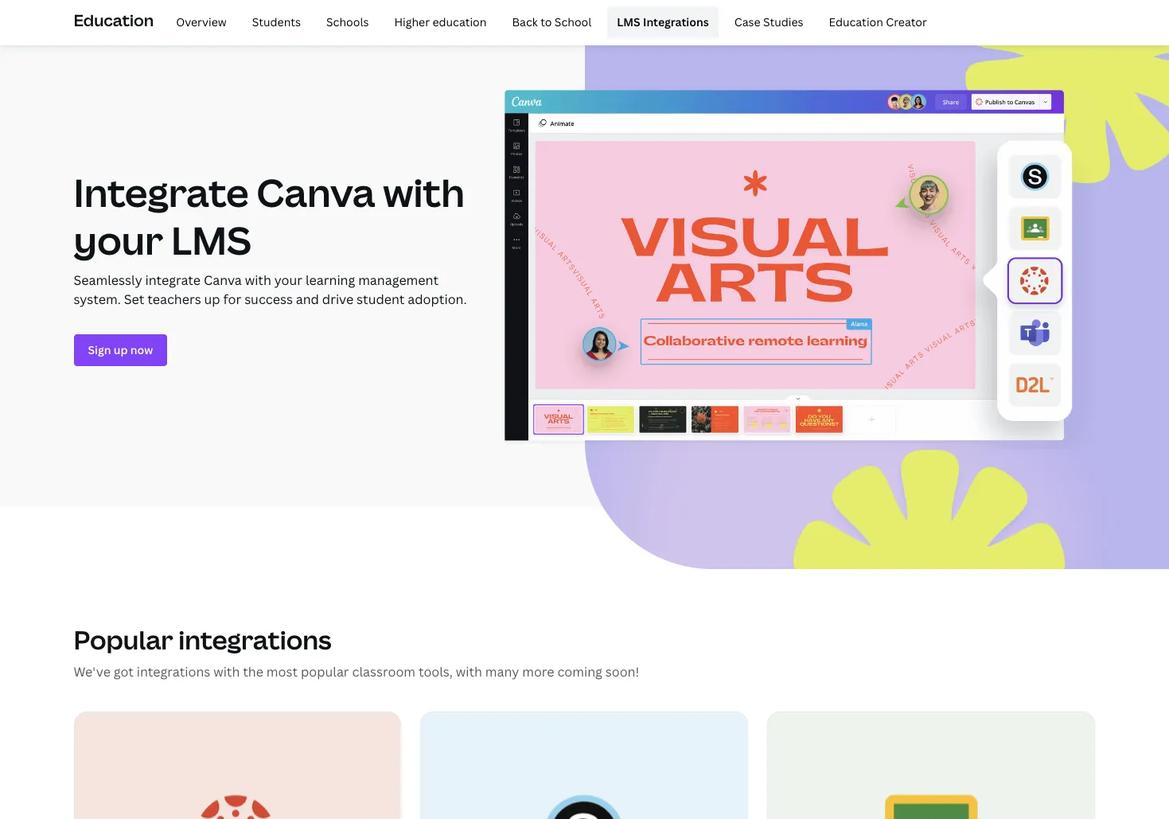 Task type: locate. For each thing, give the bounding box(es) containing it.
education
[[74, 9, 154, 31], [829, 14, 883, 29]]

0 horizontal spatial lms
[[171, 214, 251, 266]]

1 horizontal spatial education
[[829, 14, 883, 29]]

seamlessly
[[74, 271, 142, 289]]

most
[[267, 663, 298, 681]]

1 vertical spatial integrations
[[137, 663, 210, 681]]

schools
[[326, 14, 369, 29]]

higher education link
[[385, 6, 496, 38]]

schools link
[[317, 6, 378, 38]]

adoption.
[[408, 291, 467, 308]]

integrations up "the"
[[179, 622, 332, 657]]

success
[[244, 291, 293, 308]]

your up the and
[[274, 271, 303, 289]]

integrate
[[145, 271, 201, 289]]

lms up integrate
[[171, 214, 251, 266]]

0 horizontal spatial education
[[74, 9, 154, 31]]

teachers
[[147, 291, 201, 308]]

integrations right got
[[137, 663, 210, 681]]

case studies
[[735, 14, 804, 29]]

canva
[[257, 166, 375, 218], [204, 271, 242, 289]]

many
[[485, 663, 519, 681]]

1 horizontal spatial lms
[[617, 14, 641, 29]]

integrations
[[179, 622, 332, 657], [137, 663, 210, 681]]

1 vertical spatial your
[[274, 271, 303, 289]]

with
[[383, 166, 465, 218], [245, 271, 271, 289], [213, 663, 240, 681], [456, 663, 482, 681]]

drive
[[322, 291, 354, 308]]

0 vertical spatial integrations
[[179, 622, 332, 657]]

coming
[[558, 663, 602, 681]]

1 vertical spatial lms
[[171, 214, 251, 266]]

lms
[[617, 14, 641, 29], [171, 214, 251, 266]]

for
[[223, 291, 241, 308]]

set
[[124, 291, 144, 308]]

0 vertical spatial lms
[[617, 14, 641, 29]]

0 horizontal spatial your
[[74, 214, 163, 266]]

education inside 'link'
[[829, 14, 883, 29]]

1 vertical spatial canva
[[204, 271, 242, 289]]

your up seamlessly
[[74, 214, 163, 266]]

overview
[[176, 14, 227, 29]]

lms left integrations
[[617, 14, 641, 29]]

google classroom image
[[768, 712, 1095, 819]]

back to school
[[512, 14, 592, 29]]

we've
[[74, 663, 111, 681]]

0 vertical spatial canva
[[257, 166, 375, 218]]

soon!
[[606, 663, 639, 681]]

classroom
[[352, 663, 416, 681]]

menu bar
[[160, 6, 937, 38]]

case
[[735, 14, 761, 29]]

your
[[74, 214, 163, 266], [274, 271, 303, 289]]

back to school link
[[503, 6, 601, 38]]



Task type: vqa. For each thing, say whether or not it's contained in the screenshot.
the Seamlessly
yes



Task type: describe. For each thing, give the bounding box(es) containing it.
popular
[[74, 622, 173, 657]]

students
[[252, 14, 301, 29]]

popular integrations we've got integrations with the most popular classroom tools, with many more coming soon!
[[74, 622, 639, 681]]

higher
[[394, 14, 430, 29]]

tools,
[[419, 663, 453, 681]]

education
[[433, 14, 487, 29]]

the
[[243, 663, 263, 681]]

studies
[[763, 14, 804, 29]]

lms integrations link
[[608, 6, 719, 38]]

integrations
[[643, 14, 709, 29]]

education creator link
[[820, 6, 937, 38]]

management
[[358, 271, 439, 289]]

case studies link
[[725, 6, 813, 38]]

higher education
[[394, 14, 487, 29]]

integrate
[[74, 166, 249, 218]]

overview link
[[167, 6, 236, 38]]

lms inside integrate canva with your lms seamlessly integrate canva with your learning management system. set teachers up for success and drive student adoption.
[[171, 214, 251, 266]]

students link
[[243, 6, 310, 38]]

new logo 2 image
[[499, 85, 1096, 449]]

got
[[114, 663, 134, 681]]

lms inside menu bar
[[617, 14, 641, 29]]

popular
[[301, 663, 349, 681]]

education creator
[[829, 14, 927, 29]]

schoology image
[[421, 712, 748, 819]]

creator
[[886, 14, 927, 29]]

learning
[[306, 271, 355, 289]]

to
[[541, 14, 552, 29]]

school
[[555, 14, 592, 29]]

student
[[357, 291, 405, 308]]

1 horizontal spatial canva
[[257, 166, 375, 218]]

education for education
[[74, 9, 154, 31]]

0 vertical spatial your
[[74, 214, 163, 266]]

menu bar containing overview
[[160, 6, 937, 38]]

system.
[[74, 291, 121, 308]]

01 header background1 image
[[585, 28, 1169, 569]]

0 horizontal spatial canva
[[204, 271, 242, 289]]

canvas image
[[74, 712, 401, 819]]

back
[[512, 14, 538, 29]]

integrate canva with your lms seamlessly integrate canva with your learning management system. set teachers up for success and drive student adoption.
[[74, 166, 467, 308]]

more
[[522, 663, 554, 681]]

lms integrations
[[617, 14, 709, 29]]

education for education creator
[[829, 14, 883, 29]]

up
[[204, 291, 220, 308]]

1 horizontal spatial your
[[274, 271, 303, 289]]

and
[[296, 291, 319, 308]]



